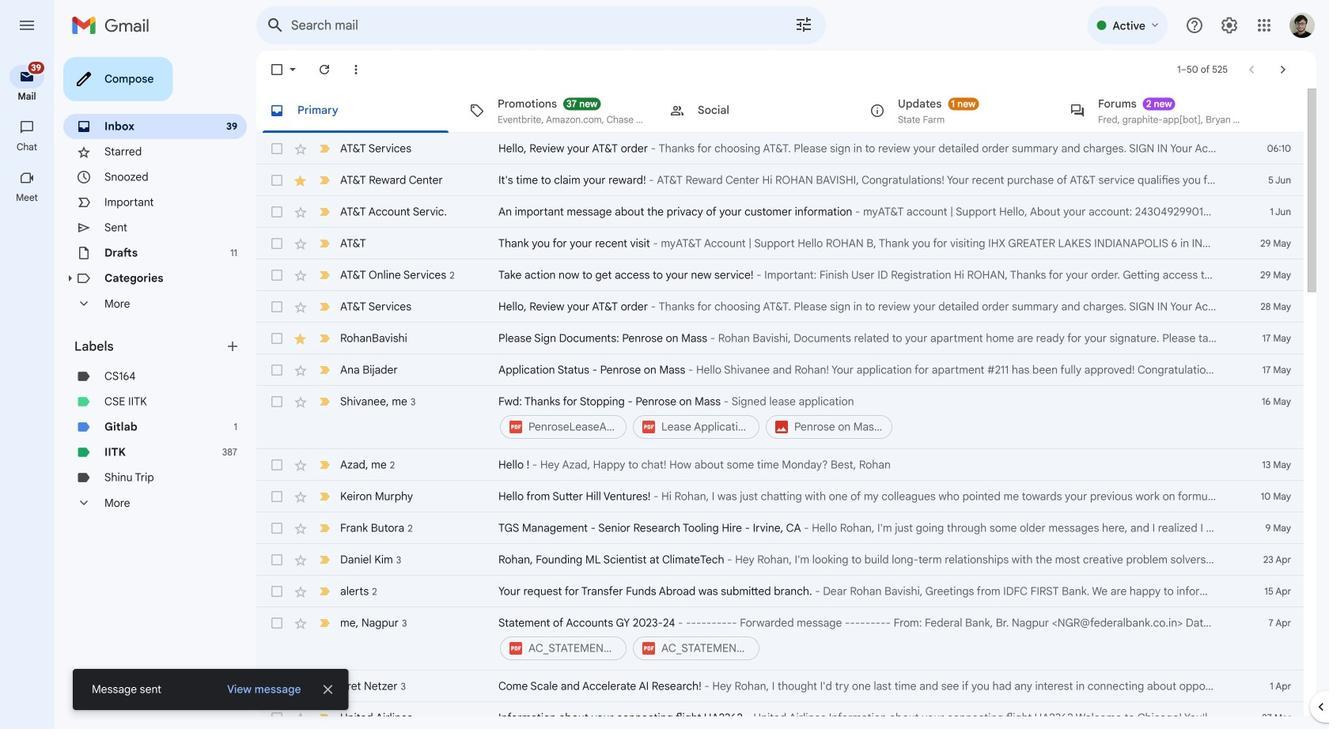 Task type: locate. For each thing, give the bounding box(es) containing it.
navigation
[[0, 51, 55, 730]]

1 row from the top
[[256, 133, 1304, 165]]

None checkbox
[[269, 62, 285, 78], [269, 141, 285, 157], [269, 204, 285, 220], [269, 331, 285, 347], [269, 362, 285, 378], [269, 457, 285, 473], [269, 489, 285, 505], [269, 521, 285, 537], [269, 584, 285, 600], [269, 711, 285, 726], [269, 62, 285, 78], [269, 141, 285, 157], [269, 204, 285, 220], [269, 331, 285, 347], [269, 362, 285, 378], [269, 457, 285, 473], [269, 489, 285, 505], [269, 521, 285, 537], [269, 584, 285, 600], [269, 711, 285, 726]]

main content
[[256, 89, 1304, 730]]

9 row from the top
[[256, 386, 1304, 449]]

advanced search options image
[[788, 9, 820, 40]]

important mainly because you often read messages with this label. switch
[[317, 679, 332, 695]]

2 row from the top
[[256, 165, 1304, 196]]

row
[[256, 133, 1304, 165], [256, 165, 1304, 196], [256, 196, 1304, 228], [256, 228, 1304, 260], [256, 260, 1304, 291], [256, 291, 1304, 323], [256, 323, 1304, 355], [256, 355, 1304, 386], [256, 386, 1304, 449], [256, 449, 1304, 481], [256, 481, 1304, 513], [256, 513, 1304, 544], [256, 544, 1304, 576], [256, 576, 1304, 608], [256, 608, 1304, 671], [256, 671, 1304, 703], [256, 703, 1304, 730]]

alert
[[25, 36, 1304, 711]]

heading
[[0, 90, 54, 103], [0, 141, 54, 154], [0, 192, 54, 204], [74, 339, 225, 355]]

13 row from the top
[[256, 544, 1304, 576]]

10 row from the top
[[256, 449, 1304, 481]]

tab list
[[256, 89, 1304, 133]]

12 row from the top
[[256, 513, 1304, 544]]

4 row from the top
[[256, 228, 1304, 260]]

forums, 2 new messages, tab
[[1057, 89, 1257, 133]]

older image
[[1276, 62, 1291, 78]]

settings image
[[1220, 16, 1239, 35]]

14 row from the top
[[256, 576, 1304, 608]]

1 vertical spatial cell
[[499, 616, 1225, 663]]

gmail image
[[71, 9, 157, 41]]

0 vertical spatial cell
[[499, 394, 1225, 442]]

None checkbox
[[269, 173, 285, 188], [269, 236, 285, 252], [269, 267, 285, 283], [269, 299, 285, 315], [269, 394, 285, 410], [269, 552, 285, 568], [269, 616, 285, 631], [269, 173, 285, 188], [269, 236, 285, 252], [269, 267, 285, 283], [269, 299, 285, 315], [269, 394, 285, 410], [269, 552, 285, 568], [269, 616, 285, 631]]

cell
[[499, 394, 1225, 442], [499, 616, 1225, 663]]



Task type: describe. For each thing, give the bounding box(es) containing it.
Search mail search field
[[256, 6, 826, 44]]

search mail image
[[261, 11, 290, 40]]

17 row from the top
[[256, 703, 1304, 730]]

more email options image
[[348, 62, 364, 78]]

updates, one new message, tab
[[857, 89, 1056, 133]]

7 row from the top
[[256, 323, 1304, 355]]

11 row from the top
[[256, 481, 1304, 513]]

Search mail text field
[[291, 17, 750, 33]]

promotions, 37 new messages, tab
[[457, 89, 656, 133]]

social tab
[[657, 89, 856, 133]]

6 row from the top
[[256, 291, 1304, 323]]

main menu image
[[17, 16, 36, 35]]

5 row from the top
[[256, 260, 1304, 291]]

refresh image
[[317, 62, 332, 78]]

8 row from the top
[[256, 355, 1304, 386]]

15 row from the top
[[256, 608, 1304, 671]]

support image
[[1185, 16, 1204, 35]]

primary tab
[[256, 89, 455, 133]]

2 cell from the top
[[499, 616, 1225, 663]]

16 row from the top
[[256, 671, 1304, 703]]

1 cell from the top
[[499, 394, 1225, 442]]

3 row from the top
[[256, 196, 1304, 228]]



Task type: vqa. For each thing, say whether or not it's contained in the screenshot.
THE SEARCH IN MAIL search field
no



